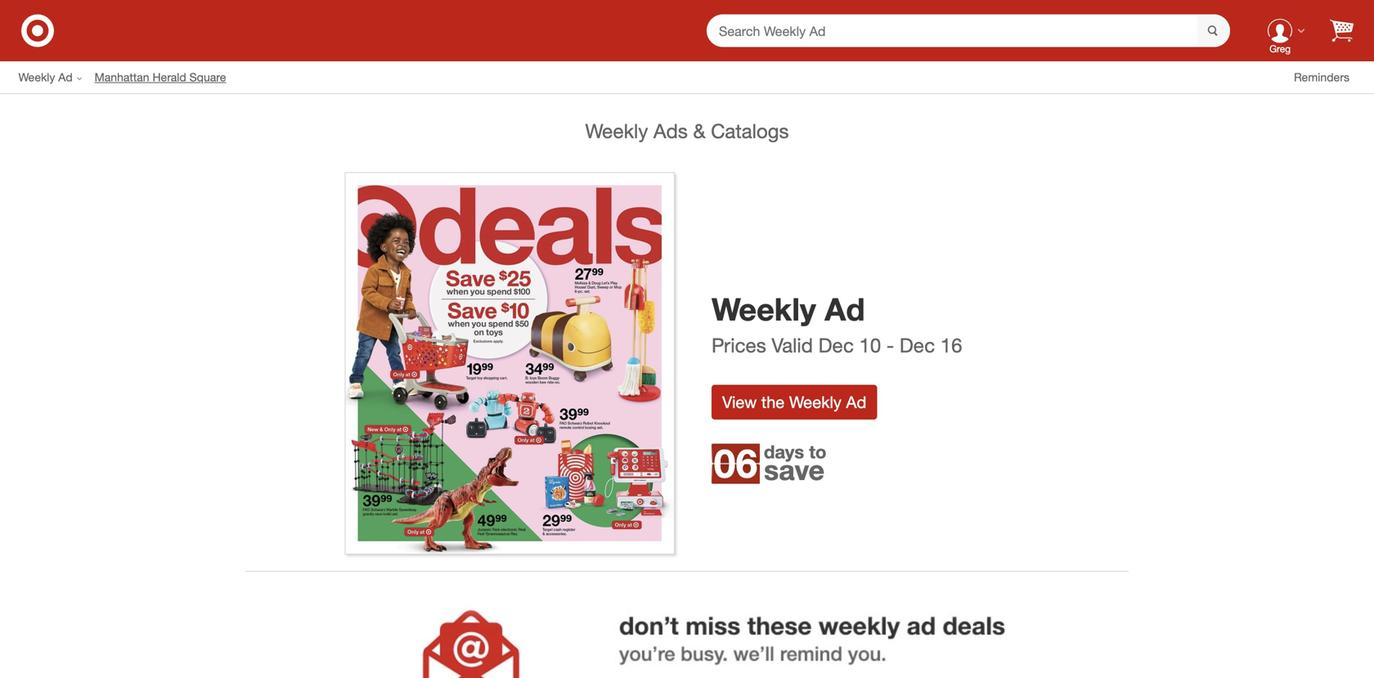 Task type: vqa. For each thing, say whether or not it's contained in the screenshot.
Herald
yes



Task type: locate. For each thing, give the bounding box(es) containing it.
weekly
[[18, 70, 55, 84], [585, 119, 648, 143], [712, 290, 816, 328], [789, 392, 842, 412]]

to
[[809, 441, 826, 462]]

greg link
[[1255, 5, 1305, 57]]

dec left '10'
[[819, 333, 854, 357]]

weekly for weekly ad
[[18, 70, 55, 84]]

weekly up prices
[[712, 290, 816, 328]]

form
[[707, 14, 1230, 48]]

2 vertical spatial ad
[[846, 392, 866, 412]]

view
[[722, 392, 757, 412]]

1 horizontal spatial dec
[[900, 333, 935, 357]]

ad down '10'
[[846, 392, 866, 412]]

1 vertical spatial ad
[[825, 290, 865, 328]]

ad up '10'
[[825, 290, 865, 328]]

weekly for weekly ad prices valid dec 10 - dec 16
[[712, 290, 816, 328]]

dec right -
[[900, 333, 935, 357]]

view your cart on target.com image
[[1330, 19, 1354, 42]]

ad
[[58, 70, 72, 84], [825, 290, 865, 328], [846, 392, 866, 412]]

weekly left ads
[[585, 119, 648, 143]]

weekly ads & catalogs
[[585, 119, 789, 143]]

0 horizontal spatial dec
[[819, 333, 854, 357]]

valid
[[772, 333, 813, 357]]

dec
[[819, 333, 854, 357], [900, 333, 935, 357]]

ad inside weekly ad prices valid dec 10 - dec 16
[[825, 290, 865, 328]]

16
[[940, 333, 962, 357]]

ad left "manhattan"
[[58, 70, 72, 84]]

view the weekly ad
[[722, 392, 866, 412]]

2 dec from the left
[[900, 333, 935, 357]]

manhattan herald square link
[[95, 69, 238, 85]]

ad for weekly ad
[[58, 70, 72, 84]]

go to target.com image
[[21, 14, 54, 47]]

catalogs
[[711, 119, 789, 143]]

weekly down go to target.com icon
[[18, 70, 55, 84]]

weekly inside weekly ad prices valid dec 10 - dec 16
[[712, 290, 816, 328]]

ad inside "button"
[[846, 392, 866, 412]]

weekly right the
[[789, 392, 842, 412]]

weekly ad link
[[18, 69, 95, 85]]

manhattan
[[95, 70, 149, 84]]

0 vertical spatial ad
[[58, 70, 72, 84]]

herald
[[153, 70, 186, 84]]



Task type: describe. For each thing, give the bounding box(es) containing it.
the
[[761, 392, 785, 412]]

view the weekly ad button
[[712, 385, 877, 419]]

reminders link
[[1294, 69, 1362, 85]]

weekly ad prices valid dec 10 - dec 16
[[712, 290, 962, 357]]

10
[[859, 333, 881, 357]]

06
[[714, 439, 758, 487]]

manhattan herald square
[[95, 70, 226, 84]]

greg
[[1270, 43, 1291, 55]]

ads
[[654, 119, 688, 143]]

weekly inside "button"
[[789, 392, 842, 412]]

view the weekly ad image
[[345, 172, 675, 555]]

Search Weekly Ad search field
[[707, 14, 1230, 48]]

save
[[764, 453, 825, 487]]

reminders
[[1294, 70, 1350, 84]]

ad for weekly ad prices valid dec 10 - dec 16
[[825, 290, 865, 328]]

1 dec from the left
[[819, 333, 854, 357]]

-
[[887, 333, 894, 357]]

square
[[189, 70, 226, 84]]

prices
[[712, 333, 766, 357]]

06 days to
[[714, 439, 826, 487]]

days
[[764, 441, 804, 462]]

don't miss these weekly ad deals. you're busy. we'll remind you. sign up now. image
[[261, 572, 1113, 678]]

weekly for weekly ads & catalogs
[[585, 119, 648, 143]]

&
[[693, 119, 706, 143]]

weekly ad
[[18, 70, 72, 84]]



